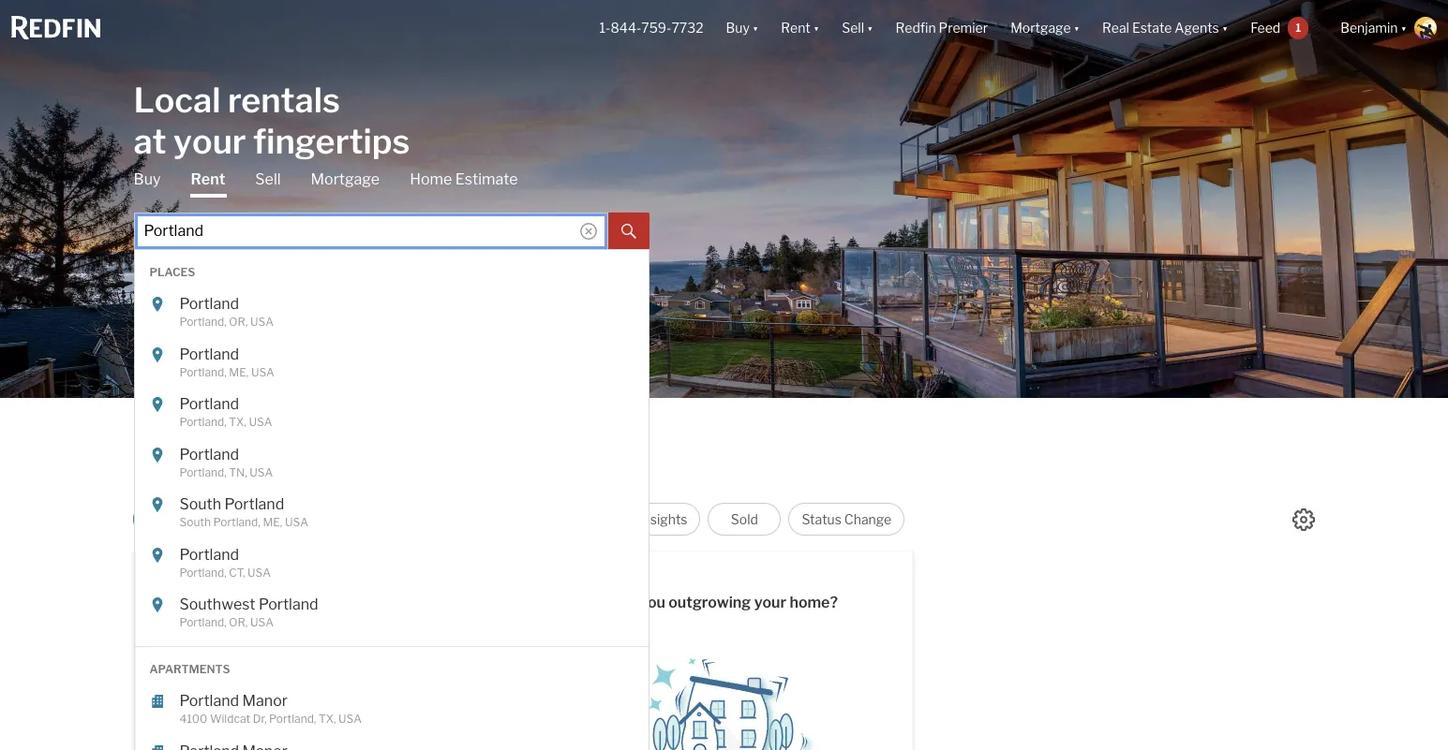 Task type: locate. For each thing, give the bounding box(es) containing it.
or, up portland portland, me, usa at the left of page
[[229, 315, 248, 329]]

feed right agents at the right of page
[[1251, 20, 1280, 36]]

home estimate link
[[410, 169, 518, 190]]

tx,
[[229, 415, 246, 429], [319, 712, 336, 726]]

sell
[[842, 20, 864, 36], [255, 170, 281, 188]]

your inside local rentals at your fingertips
[[174, 120, 246, 162]]

0 horizontal spatial your
[[174, 120, 246, 162]]

your for fingertips
[[174, 120, 246, 162]]

agents
[[1175, 20, 1219, 36]]

1 vertical spatial rent
[[191, 170, 225, 188]]

home
[[410, 170, 452, 188]]

real estate agents ▾ link
[[1102, 0, 1228, 56]]

usa right favorites
[[285, 516, 308, 530]]

portland, inside portland portland, tn, usa
[[179, 465, 227, 479]]

rent right buy ▾ on the right
[[781, 20, 811, 36]]

4 portland link from the top
[[179, 446, 592, 464]]

1pm
[[246, 563, 266, 575]]

portland link for portland portland, tn, usa
[[179, 446, 592, 464]]

usa right tn,
[[250, 465, 273, 479]]

1 vertical spatial mortgage
[[311, 170, 380, 188]]

portland inside portland portland, tx, usa
[[179, 396, 239, 413]]

▾ left the rent ▾
[[752, 20, 759, 36]]

1 inside favorites option
[[286, 512, 292, 528]]

0 vertical spatial buy
[[726, 20, 750, 36]]

real
[[1102, 20, 1129, 36]]

usa down portland manor 'link'
[[338, 712, 362, 726]]

portland, inside southwest portland portland, or, usa
[[179, 616, 227, 630]]

3 ▾ from the left
[[867, 20, 873, 36]]

open sun, 11am to 1pm
[[151, 563, 266, 575]]

tx, up portland portland, tn, usa
[[229, 415, 246, 429]]

feed up "all"
[[133, 456, 194, 487]]

0 horizontal spatial 1
[[176, 512, 183, 528]]

ct,
[[229, 566, 245, 580]]

0 horizontal spatial mortgage
[[311, 170, 380, 188]]

mortgage left the real
[[1011, 20, 1071, 36]]

feed
[[1251, 20, 1280, 36], [133, 456, 194, 487]]

2 horizontal spatial 1
[[1295, 20, 1301, 34]]

south portland south portland, me, usa
[[179, 496, 308, 530]]

Insights radio
[[626, 503, 700, 536]]

me, up portland portland, tx, usa
[[229, 365, 249, 379]]

mortgage ▾ button
[[1011, 0, 1080, 56]]

mortgage inside mortgage ▾ dropdown button
[[1011, 20, 1071, 36]]

or, inside southwest portland portland, or, usa
[[229, 616, 248, 630]]

1 horizontal spatial buy
[[726, 20, 750, 36]]

home?
[[790, 594, 838, 612]]

estimate
[[455, 170, 518, 188]]

▾ left user photo
[[1401, 20, 1407, 36]]

6 ▾ from the left
[[1401, 20, 1407, 36]]

apartments
[[149, 662, 230, 676]]

1 horizontal spatial feed
[[1251, 20, 1280, 36]]

4 ▾ from the left
[[1074, 20, 1080, 36]]

buy right 7732
[[726, 20, 750, 36]]

1 vertical spatial me,
[[263, 516, 282, 530]]

sell inside dropdown button
[[842, 20, 864, 36]]

1 portland link from the top
[[179, 295, 592, 314]]

fingertips
[[253, 120, 410, 162]]

me, up 1pm
[[263, 516, 282, 530]]

0 vertical spatial sell
[[842, 20, 864, 36]]

0 horizontal spatial buy
[[134, 170, 161, 188]]

real estate agents ▾
[[1102, 20, 1228, 36]]

2 portland link from the top
[[179, 345, 592, 364]]

5 ▾ from the left
[[1222, 20, 1228, 36]]

tab list containing buy
[[134, 169, 649, 751]]

1 vertical spatial tx,
[[319, 712, 336, 726]]

rent left sell link
[[191, 170, 225, 188]]

usa up portland portland, tn, usa
[[249, 415, 272, 429]]

portland inside portland portland, me, usa
[[179, 345, 239, 363]]

sell down local rentals at your fingertips
[[255, 170, 281, 188]]

portland for portland manor 4100 wildcat dr, portland, tx, usa
[[179, 693, 239, 710]]

mortgage inside tab list
[[311, 170, 380, 188]]

portland, left ct,
[[179, 566, 227, 580]]

1 for all 1
[[176, 512, 183, 528]]

portland inside southwest portland portland, or, usa
[[259, 596, 318, 614]]

portland, left tn,
[[179, 465, 227, 479]]

rent inside rent ▾ dropdown button
[[781, 20, 811, 36]]

rent
[[781, 20, 811, 36], [191, 170, 225, 188]]

home estimate
[[410, 170, 518, 188]]

1 vertical spatial feed
[[133, 456, 194, 487]]

photo of 30 e huron st #5007, chicago, il 60611 image
[[0, 551, 134, 751], [134, 551, 511, 751], [511, 551, 889, 751]]

southwest portland portland, or, usa
[[179, 596, 318, 630]]

1 vertical spatial your
[[754, 594, 786, 612]]

▾ for rent ▾
[[813, 20, 819, 36]]

0 horizontal spatial rent
[[191, 170, 225, 188]]

1 vertical spatial or,
[[229, 616, 248, 630]]

me,
[[229, 365, 249, 379], [263, 516, 282, 530]]

usa inside portland portland, tn, usa
[[250, 465, 273, 479]]

1 inside all radio
[[176, 512, 183, 528]]

0 vertical spatial south
[[179, 496, 221, 514]]

usa down the southwest at left
[[250, 616, 274, 630]]

1 horizontal spatial me,
[[263, 516, 282, 530]]

rentals
[[228, 79, 340, 120]]

at
[[134, 120, 166, 162]]

manor
[[242, 693, 288, 710]]

1 photo of 30 e huron st #5007, chicago, il 60611 image from the left
[[0, 551, 134, 751]]

1 horizontal spatial your
[[754, 594, 786, 612]]

estate
[[1132, 20, 1172, 36]]

buy down at
[[134, 170, 161, 188]]

usa inside portland portland, me, usa
[[251, 365, 274, 379]]

▾
[[752, 20, 759, 36], [813, 20, 819, 36], [867, 20, 873, 36], [1074, 20, 1080, 36], [1222, 20, 1228, 36], [1401, 20, 1407, 36]]

usa up portland portland, tx, usa
[[251, 365, 274, 379]]

1
[[1295, 20, 1301, 34], [176, 512, 183, 528], [286, 512, 292, 528]]

tx, inside portland portland, tx, usa
[[229, 415, 246, 429]]

2 or, from the top
[[229, 616, 248, 630]]

or, down the southwest at left
[[229, 616, 248, 630]]

1 horizontal spatial rent
[[781, 20, 811, 36]]

usa up portland portland, me, usa at the left of page
[[250, 315, 274, 329]]

buy inside dropdown button
[[726, 20, 750, 36]]

1 left benjamin
[[1295, 20, 1301, 34]]

0 vertical spatial me,
[[229, 365, 249, 379]]

portland inside portland manor 4100 wildcat dr, portland, tx, usa
[[179, 693, 239, 710]]

portland, down manor
[[269, 712, 316, 726]]

844-
[[611, 20, 641, 36]]

0 horizontal spatial me,
[[229, 365, 249, 379]]

portland portland, tn, usa
[[179, 446, 273, 479]]

portland portland, me, usa
[[179, 345, 274, 379]]

portland portland, or, usa
[[179, 295, 274, 329]]

portland inside the portland portland, or, usa
[[179, 295, 239, 313]]

portland, up portland portland, tn, usa
[[179, 415, 227, 429]]

buy ▾ button
[[726, 0, 759, 56]]

portland inside portland portland, tn, usa
[[179, 446, 239, 463]]

search input image
[[580, 223, 597, 239]]

submit search image
[[621, 224, 636, 239]]

0 vertical spatial your
[[174, 120, 246, 162]]

wildcat
[[210, 712, 250, 726]]

Favorites radio
[[214, 503, 305, 536]]

real estate agents ▾ button
[[1091, 0, 1239, 56]]

portland
[[179, 295, 239, 313], [179, 345, 239, 363], [179, 396, 239, 413], [179, 446, 239, 463], [225, 496, 284, 514], [179, 546, 239, 564], [259, 596, 318, 614], [179, 693, 239, 710]]

buy ▾ button
[[715, 0, 770, 56]]

mortgage for mortgage ▾
[[1011, 20, 1071, 36]]

option group
[[133, 503, 905, 536]]

0 vertical spatial or,
[[229, 315, 248, 329]]

southwest
[[179, 596, 255, 614]]

0 horizontal spatial sell
[[255, 170, 281, 188]]

1-844-759-7732
[[599, 20, 703, 36]]

mortgage
[[1011, 20, 1071, 36], [311, 170, 380, 188]]

mortgage link
[[311, 169, 380, 190]]

tab list
[[134, 169, 649, 751]]

mortgage down fingertips
[[311, 170, 380, 188]]

user photo image
[[1414, 17, 1437, 39]]

or, inside the portland portland, or, usa
[[229, 315, 248, 329]]

insights
[[639, 512, 687, 528]]

1 horizontal spatial sell
[[842, 20, 864, 36]]

1 horizontal spatial tx,
[[319, 712, 336, 726]]

usa inside south portland south portland, me, usa
[[285, 516, 308, 530]]

▾ left the redfin
[[867, 20, 873, 36]]

usa right ct,
[[247, 566, 271, 580]]

or,
[[229, 315, 248, 329], [229, 616, 248, 630]]

rent for rent ▾
[[781, 20, 811, 36]]

an image of a house image
[[630, 645, 818, 751]]

0 vertical spatial mortgage
[[1011, 20, 1071, 36]]

portland, inside the portland portland, or, usa
[[179, 315, 227, 329]]

0 horizontal spatial tx,
[[229, 415, 246, 429]]

portland link
[[179, 295, 592, 314], [179, 345, 592, 364], [179, 396, 592, 414], [179, 446, 592, 464], [179, 546, 592, 565]]

tx, inside portland manor 4100 wildcat dr, portland, tx, usa
[[319, 712, 336, 726]]

1-
[[599, 20, 611, 36]]

▾ left 'sell ▾'
[[813, 20, 819, 36]]

southwest portland link
[[179, 596, 592, 615]]

portland, up portland portland, ct, usa
[[213, 516, 260, 530]]

1 or, from the top
[[229, 315, 248, 329]]

tx, down portland manor 'link'
[[319, 712, 336, 726]]

all 1
[[157, 512, 183, 528]]

sell link
[[255, 169, 281, 190]]

1 horizontal spatial 1
[[286, 512, 292, 528]]

redfin
[[896, 20, 936, 36]]

buy for buy ▾
[[726, 20, 750, 36]]

▾ right agents at the right of page
[[1222, 20, 1228, 36]]

your up rent 'link'
[[174, 120, 246, 162]]

rent ▾ button
[[770, 0, 831, 56]]

1 right "all"
[[176, 512, 183, 528]]

0 vertical spatial tx,
[[229, 415, 246, 429]]

1 vertical spatial sell
[[255, 170, 281, 188]]

portland for portland portland, tn, usa
[[179, 446, 239, 463]]

portland, up portland portland, tx, usa
[[179, 365, 227, 379]]

to
[[231, 563, 244, 575]]

portland inside south portland south portland, me, usa
[[225, 496, 284, 514]]

portland inside portland portland, ct, usa
[[179, 546, 239, 564]]

3 photo of 30 e huron st #5007, chicago, il 60611 image from the left
[[511, 551, 889, 751]]

0 horizontal spatial feed
[[133, 456, 194, 487]]

1 vertical spatial south
[[179, 516, 211, 530]]

south
[[179, 496, 221, 514], [179, 516, 211, 530]]

buy
[[726, 20, 750, 36], [134, 170, 161, 188]]

2 south from the top
[[179, 516, 211, 530]]

portland manor 4100 wildcat dr, portland, tx, usa
[[179, 693, 362, 726]]

portland, up portland portland, me, usa at the left of page
[[179, 315, 227, 329]]

portland manor link
[[179, 693, 592, 711]]

your for home?
[[754, 594, 786, 612]]

usa
[[250, 315, 274, 329], [251, 365, 274, 379], [249, 415, 272, 429], [250, 465, 273, 479], [285, 516, 308, 530], [247, 566, 271, 580], [250, 616, 274, 630], [338, 712, 362, 726]]

3 portland link from the top
[[179, 396, 592, 414]]

2 ▾ from the left
[[813, 20, 819, 36]]

5 portland link from the top
[[179, 546, 592, 565]]

your left home?
[[754, 594, 786, 612]]

mortgage for mortgage
[[311, 170, 380, 188]]

favorites 1
[[227, 512, 292, 528]]

portland,
[[179, 315, 227, 329], [179, 365, 227, 379], [179, 415, 227, 429], [179, 465, 227, 479], [213, 516, 260, 530], [179, 566, 227, 580], [179, 616, 227, 630], [269, 712, 316, 726]]

All radio
[[133, 503, 206, 536]]

redfin premier
[[896, 20, 988, 36]]

1 ▾ from the left
[[752, 20, 759, 36]]

1 horizontal spatial mortgage
[[1011, 20, 1071, 36]]

▾ left the real
[[1074, 20, 1080, 36]]

dr,
[[253, 712, 267, 726]]

sell right the rent ▾
[[842, 20, 864, 36]]

usa inside the portland portland, or, usa
[[250, 315, 274, 329]]

▾ for buy ▾
[[752, 20, 759, 36]]

Open House radio
[[313, 503, 422, 536]]

portland, down the southwest at left
[[179, 616, 227, 630]]

you
[[639, 594, 665, 612]]

mortgage ▾ button
[[999, 0, 1091, 56]]

City, Address, School, Building, ZIP search field
[[134, 212, 608, 250]]

2 photo of 30 e huron st #5007, chicago, il 60611 image from the left
[[134, 551, 511, 751]]

0 vertical spatial feed
[[1251, 20, 1280, 36]]

your
[[174, 120, 246, 162], [754, 594, 786, 612]]

portland, inside portland portland, ct, usa
[[179, 566, 227, 580]]

0 vertical spatial rent
[[781, 20, 811, 36]]

sell ▾
[[842, 20, 873, 36]]

me, inside south portland south portland, me, usa
[[263, 516, 282, 530]]

sold
[[731, 512, 758, 528]]

portland, inside south portland south portland, me, usa
[[213, 516, 260, 530]]

1 vertical spatial buy
[[134, 170, 161, 188]]

favorites
[[227, 512, 283, 528]]

1 right favorites
[[286, 512, 292, 528]]



Task type: vqa. For each thing, say whether or not it's contained in the screenshot.


Task type: describe. For each thing, give the bounding box(es) containing it.
clear input button
[[580, 223, 597, 239]]

usa inside portland portland, tx, usa
[[249, 415, 272, 429]]

rent ▾ button
[[781, 0, 819, 56]]

7732
[[671, 20, 703, 36]]

portland for portland portland, or, usa
[[179, 295, 239, 313]]

rent ▾
[[781, 20, 819, 36]]

sell for sell ▾
[[842, 20, 864, 36]]

portland for portland portland, ct, usa
[[179, 546, 239, 564]]

portland, inside portland portland, tx, usa
[[179, 415, 227, 429]]

me, inside portland portland, me, usa
[[229, 365, 249, 379]]

sell ▾ button
[[842, 0, 873, 56]]

usa inside southwest portland portland, or, usa
[[250, 616, 274, 630]]

sun,
[[179, 563, 202, 575]]

portland link for portland portland, tx, usa
[[179, 396, 592, 414]]

buy link
[[134, 169, 161, 190]]

portland for portland portland, me, usa
[[179, 345, 239, 363]]

portland link for portland portland, me, usa
[[179, 345, 592, 364]]

New radio
[[430, 503, 503, 536]]

buy for buy
[[134, 170, 161, 188]]

open
[[151, 563, 177, 575]]

local rentals at your fingertips
[[134, 79, 410, 162]]

portland link for portland portland, or, usa
[[179, 295, 592, 314]]

rent for rent
[[191, 170, 225, 188]]

759-
[[641, 20, 671, 36]]

portland link for portland portland, ct, usa
[[179, 546, 592, 565]]

usa inside portland manor 4100 wildcat dr, portland, tx, usa
[[338, 712, 362, 726]]

usa inside portland portland, ct, usa
[[247, 566, 271, 580]]

south portland link
[[179, 496, 592, 515]]

outgrowing
[[669, 594, 751, 612]]

change
[[844, 512, 892, 528]]

1 for favorites 1
[[286, 512, 292, 528]]

mortgage ▾
[[1011, 20, 1080, 36]]

are
[[610, 594, 636, 612]]

premier
[[939, 20, 988, 36]]

▾ for sell ▾
[[867, 20, 873, 36]]

▾ for mortgage ▾
[[1074, 20, 1080, 36]]

status change
[[802, 512, 892, 528]]

places
[[149, 265, 195, 279]]

portland for portland portland, tx, usa
[[179, 396, 239, 413]]

redfin premier button
[[884, 0, 999, 56]]

Status Change radio
[[789, 503, 905, 536]]

portland, inside portland manor 4100 wildcat dr, portland, tx, usa
[[269, 712, 316, 726]]

tn,
[[229, 465, 247, 479]]

option group containing all
[[133, 503, 905, 536]]

portland portland, tx, usa
[[179, 396, 272, 429]]

portland, inside portland portland, me, usa
[[179, 365, 227, 379]]

are you outgrowing your home?
[[610, 594, 838, 612]]

Price Change radio
[[510, 503, 618, 536]]

all
[[157, 512, 173, 528]]

benjamin
[[1341, 20, 1398, 36]]

▾ for benjamin ▾
[[1401, 20, 1407, 36]]

11am
[[204, 563, 229, 575]]

local
[[134, 79, 221, 120]]

1-844-759-7732 link
[[599, 20, 703, 36]]

4100
[[179, 712, 208, 726]]

Sold radio
[[708, 503, 781, 536]]

status
[[802, 512, 842, 528]]

sell ▾ button
[[831, 0, 884, 56]]

1 south from the top
[[179, 496, 221, 514]]

buy ▾
[[726, 20, 759, 36]]

sell for sell
[[255, 170, 281, 188]]

portland portland, ct, usa
[[179, 546, 271, 580]]

benjamin ▾
[[1341, 20, 1407, 36]]

rent link
[[191, 169, 225, 197]]



